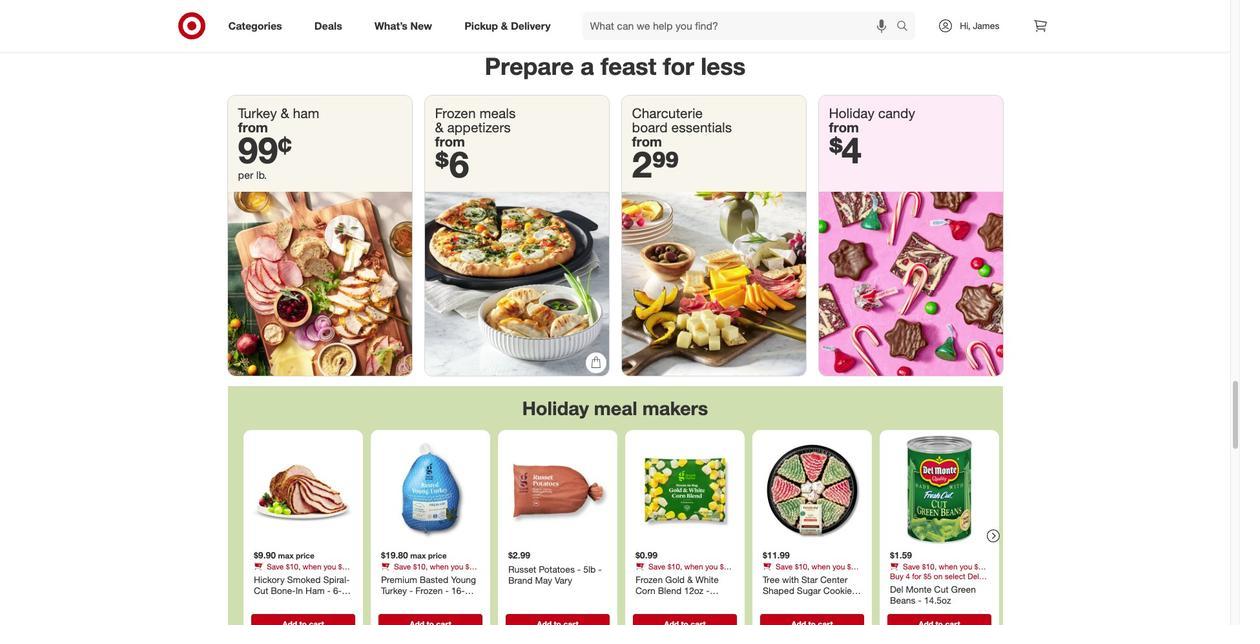 Task type: locate. For each thing, give the bounding box(es) containing it.
2 food from the left
[[392, 572, 408, 581]]

cut up 14.5oz
[[934, 584, 948, 595]]

carousel region containing holiday meal makers
[[228, 386, 1003, 625]]

per up the pantry™
[[297, 597, 310, 608]]

holiday up $4 on the top right of page
[[829, 105, 875, 121]]

add
[[664, 3, 679, 12], [791, 3, 806, 12]]

per inside the 'premium basted young turkey - frozen - 16- 20lbs - price per lb - good & gather™'
[[434, 597, 448, 608]]

3 you from the left
[[705, 562, 718, 572]]

& up the 12oz
[[687, 574, 693, 585]]

save
[[266, 562, 284, 572], [394, 562, 411, 572], [648, 562, 665, 572], [776, 562, 793, 572], [903, 562, 920, 572]]

$10, for with
[[795, 562, 809, 572]]

2 add from the left
[[791, 3, 806, 12]]

good down corn
[[635, 597, 658, 608]]

max right $19.80
[[410, 551, 426, 561]]

- down premium
[[409, 585, 413, 596]]

on up del
[[890, 572, 899, 581]]

pickup & delivery
[[465, 19, 551, 32]]

5 on from the left
[[890, 572, 899, 581]]

when for star
[[812, 562, 830, 572]]

& inside the turkey & ham from
[[281, 105, 289, 121]]

& right pickup
[[501, 19, 508, 32]]

1 horizontal spatial add
[[791, 3, 806, 12]]

0 horizontal spatial holiday
[[522, 397, 589, 420]]

2 save $10, when you $50 on food & beverage from the left
[[381, 562, 478, 581]]

turkey inside the turkey & ham from
[[238, 105, 277, 121]]

save $10, when you $50 on food & beverage down $19.80 max price
[[381, 562, 478, 581]]

frozen for corn
[[635, 574, 663, 585]]

2 cart from the left
[[818, 3, 833, 12]]

good down 20lbs
[[381, 608, 404, 619]]

monte
[[906, 584, 932, 595]]

2 save from the left
[[394, 562, 411, 572]]

save $10, when you $50 on food & beverage up the in
[[254, 562, 350, 581]]

holiday for holiday meal makers
[[522, 397, 589, 420]]

frozen inside frozen gold & white corn blend 12oz - good & gather™
[[635, 574, 663, 585]]

premium basted young turkey - frozen - 16- 20lbs - price per lb - good & gather™
[[381, 574, 476, 619]]

food up corn
[[646, 572, 662, 581]]

1 vertical spatial frozen
[[635, 574, 663, 585]]

you up young
[[451, 562, 463, 572]]

1 vertical spatial carousel region
[[228, 386, 1003, 625]]

when up basted
[[430, 562, 449, 572]]

$10, up monte at the bottom right
[[922, 562, 937, 572]]

charcuterie board essentials from
[[632, 105, 732, 150]]

& up bone- at left bottom
[[283, 572, 287, 581]]

1 horizontal spatial lb
[[450, 597, 458, 608]]

save down $1.59
[[903, 562, 920, 572]]

0 vertical spatial turkey
[[238, 105, 277, 121]]

you for star
[[832, 562, 845, 572]]

4 save from the left
[[776, 562, 793, 572]]

gather™
[[669, 597, 702, 608], [414, 608, 447, 619]]

2 when from the left
[[430, 562, 449, 572]]

frozen up corn
[[635, 574, 663, 585]]

1 lb from the left
[[313, 597, 320, 608]]

3 beverage from the left
[[671, 572, 704, 581]]

1 $50 from the left
[[338, 562, 350, 572]]

1 horizontal spatial holiday
[[829, 105, 875, 121]]

save down $0.99
[[648, 562, 665, 572]]

0 horizontal spatial cart
[[690, 3, 706, 12]]

5 $50 from the left
[[974, 562, 987, 572]]

save $10, when you $50 on food & beverage up del monte cut green beans - 14.5oz
[[890, 562, 987, 581]]

0 horizontal spatial max
[[278, 551, 293, 561]]

when up star
[[812, 562, 830, 572]]

1 save $10, when you $50 on food & beverage from the left
[[254, 562, 350, 581]]

price down basted
[[411, 597, 432, 608]]

& left ham
[[281, 105, 289, 121]]

lb down 16- at the left of the page
[[450, 597, 458, 608]]

2 beverage from the left
[[417, 572, 449, 581]]

4 food from the left
[[774, 572, 789, 581]]

1 $10, from the left
[[286, 562, 300, 572]]

when up green
[[939, 562, 958, 572]]

holiday left meal
[[522, 397, 589, 420]]

holiday for holiday candy from
[[829, 105, 875, 121]]

3 $50 from the left
[[720, 562, 732, 572]]

5 $10, from the left
[[922, 562, 937, 572]]

& up $6
[[435, 119, 444, 136]]

del monte cut green beans - 14.5oz image
[[885, 436, 994, 545]]

0 vertical spatial gather™
[[669, 597, 702, 608]]

1 horizontal spatial add to cart button
[[760, 0, 864, 18]]

$10, up gold
[[667, 562, 682, 572]]

$1.59
[[890, 550, 912, 561]]

& up blend
[[664, 572, 669, 581]]

$50 for premium basted young turkey - frozen - 16- 20lbs - price per lb - good & gather™
[[465, 562, 478, 572]]

4 $10, from the left
[[795, 562, 809, 572]]

1 save from the left
[[266, 562, 284, 572]]

frozen left meals
[[435, 105, 476, 121]]

$10, down $9.90 max price
[[286, 562, 300, 572]]

& down $19.80 max price
[[410, 572, 415, 581]]

$10,
[[286, 562, 300, 572], [413, 562, 428, 572], [667, 562, 682, 572], [795, 562, 809, 572], [922, 562, 937, 572]]

2 max from the left
[[410, 551, 426, 561]]

0 vertical spatial carousel region
[[228, 0, 1003, 41]]

0 horizontal spatial lb
[[313, 597, 320, 608]]

1 horizontal spatial to
[[808, 3, 816, 12]]

turkey up 20lbs
[[381, 585, 407, 596]]

4 save $10, when you $50 on food & beverage from the left
[[763, 562, 860, 581]]

2 you from the left
[[451, 562, 463, 572]]

1 beverage from the left
[[290, 572, 322, 581]]

1 horizontal spatial good
[[635, 597, 658, 608]]

5 food from the left
[[901, 572, 917, 581]]

food for tree
[[774, 572, 789, 581]]

food up shaped
[[774, 572, 789, 581]]

on for frozen gold & white corn blend 12oz - good & gather™
[[635, 572, 644, 581]]

- down ham
[[323, 597, 326, 608]]

lb inside hickory smoked spiral- cut bone-in ham - 6-10 lbs - price per lb - market pantry™
[[313, 597, 320, 608]]

22.5oz
[[812, 597, 839, 608]]

max right $9.90
[[278, 551, 293, 561]]

beverage for frozen
[[417, 572, 449, 581]]

on down $9.90
[[254, 572, 262, 581]]

0 horizontal spatial per
[[238, 169, 254, 182]]

to for second add to cart button from left
[[808, 3, 816, 12]]

1 horizontal spatial turkey
[[381, 585, 407, 596]]

1 vertical spatial gather™
[[414, 608, 447, 619]]

cart
[[690, 3, 706, 12], [818, 3, 833, 12]]

what's new link
[[364, 12, 448, 40]]

ham
[[305, 585, 324, 596]]

del
[[890, 584, 903, 595]]

lb down ham
[[313, 597, 320, 608]]

you up white
[[705, 562, 718, 572]]

hickory smoked spiral- cut bone-in ham - 6-10 lbs - price per lb - market pantry™
[[254, 574, 352, 619]]

turkey
[[238, 105, 277, 121], [381, 585, 407, 596]]

3 when from the left
[[684, 562, 703, 572]]

you
[[323, 562, 336, 572], [451, 562, 463, 572], [705, 562, 718, 572], [832, 562, 845, 572], [960, 562, 972, 572]]

save up premium
[[394, 562, 411, 572]]

you up green
[[960, 562, 972, 572]]

0 horizontal spatial add
[[664, 3, 679, 12]]

price up basted
[[428, 551, 447, 561]]

2 carousel region from the top
[[228, 386, 1003, 625]]

0 horizontal spatial turkey
[[238, 105, 277, 121]]

2 $50 from the left
[[465, 562, 478, 572]]

price inside hickory smoked spiral- cut bone-in ham - 6-10 lbs - price per lb - market pantry™
[[274, 597, 294, 608]]

hickory smoked spiral-cut bone-in ham - 6-10 lbs - price per lb - market pantry™ image
[[248, 436, 358, 545]]

1 on from the left
[[254, 572, 262, 581]]

1 add to cart button from the left
[[633, 0, 737, 18]]

you for spiral-
[[323, 562, 336, 572]]

2 vertical spatial frozen
[[415, 585, 443, 596]]

10
[[341, 585, 352, 596]]

to
[[681, 3, 688, 12], [808, 3, 816, 12]]

3 on from the left
[[635, 572, 644, 581]]

you for young
[[451, 562, 463, 572]]

1 carousel region from the top
[[228, 0, 1003, 41]]

save $10, when you $50 on food & beverage up the 12oz
[[635, 562, 732, 581]]

good
[[635, 597, 658, 608], [381, 608, 404, 619]]

price
[[296, 551, 314, 561], [428, 551, 447, 561], [274, 597, 294, 608], [411, 597, 432, 608]]

on up corn
[[635, 572, 644, 581]]

1 to from the left
[[681, 3, 688, 12]]

you up center
[[832, 562, 845, 572]]

beverage up sugar in the bottom of the page
[[799, 572, 831, 581]]

beverage up the in
[[290, 572, 322, 581]]

$10, down $19.80 max price
[[413, 562, 428, 572]]

& up monte at the bottom right
[[919, 572, 924, 581]]

3 food from the left
[[646, 572, 662, 581]]

& down premium
[[406, 608, 412, 619]]

$50
[[338, 562, 350, 572], [465, 562, 478, 572], [720, 562, 732, 572], [847, 562, 860, 572], [974, 562, 987, 572]]

- right 20lbs
[[405, 597, 409, 608]]

add to cart button
[[633, 0, 737, 18], [760, 0, 864, 18]]

per down basted
[[434, 597, 448, 608]]

max inside $9.90 max price
[[278, 551, 293, 561]]

lb
[[313, 597, 320, 608], [450, 597, 458, 608]]

1 food from the left
[[264, 572, 280, 581]]

search
[[891, 20, 922, 33]]

price up smoked
[[296, 551, 314, 561]]

1 add from the left
[[664, 3, 679, 12]]

save for $19.80
[[394, 562, 411, 572]]

on down $19.80
[[381, 572, 390, 581]]

per
[[238, 169, 254, 182], [297, 597, 310, 608], [434, 597, 448, 608]]

1 you from the left
[[323, 562, 336, 572]]

add to cart
[[664, 3, 706, 12], [791, 3, 833, 12]]

add to cart for 1st add to cart button
[[664, 3, 706, 12]]

gather™ down basted
[[414, 608, 447, 619]]

in
[[295, 585, 303, 596]]

sugar
[[797, 585, 821, 596]]

carousel region containing add to cart
[[228, 0, 1003, 41]]

2 horizontal spatial per
[[434, 597, 448, 608]]

4 on from the left
[[763, 572, 771, 581]]

0 horizontal spatial good
[[381, 608, 404, 619]]

2 to from the left
[[808, 3, 816, 12]]

0 vertical spatial holiday
[[829, 105, 875, 121]]

when for &
[[684, 562, 703, 572]]

on for premium basted young turkey - frozen - 16- 20lbs - price per lb - good & gather™
[[381, 572, 390, 581]]

5 save $10, when you $50 on food & beverage from the left
[[890, 562, 987, 581]]

beverage down $19.80 max price
[[417, 572, 449, 581]]

0 vertical spatial frozen
[[435, 105, 476, 121]]

3 save $10, when you $50 on food & beverage from the left
[[635, 562, 732, 581]]

holiday
[[829, 105, 875, 121], [522, 397, 589, 420]]

beverage for blend
[[671, 572, 704, 581]]

& down blend
[[661, 597, 666, 608]]

holiday inside holiday candy from
[[829, 105, 875, 121]]

gather™ inside frozen gold & white corn blend 12oz - good & gather™
[[669, 597, 702, 608]]

1 horizontal spatial add to cart
[[791, 3, 833, 12]]

save for $0.99
[[648, 562, 665, 572]]

save $10, when you $50 on food & beverage for smoked
[[254, 562, 350, 581]]

white
[[695, 574, 718, 585]]

on up shaped
[[763, 572, 771, 581]]

hi, james
[[960, 20, 1000, 31]]

&
[[501, 19, 508, 32], [281, 105, 289, 121], [435, 119, 444, 136], [283, 572, 287, 581], [410, 572, 415, 581], [664, 572, 669, 581], [792, 572, 796, 581], [919, 572, 924, 581], [687, 574, 693, 585], [661, 597, 666, 608], [406, 608, 412, 619]]

- down monte at the bottom right
[[918, 595, 922, 606]]

when up smoked
[[302, 562, 321, 572]]

cut
[[934, 584, 948, 595], [254, 585, 268, 596]]

$10, up star
[[795, 562, 809, 572]]

price inside $9.90 max price
[[296, 551, 314, 561]]

turkey inside the 'premium basted young turkey - frozen - 16- 20lbs - price per lb - good & gather™'
[[381, 585, 407, 596]]

food up bone- at left bottom
[[264, 572, 280, 581]]

makers
[[643, 397, 708, 420]]

less
[[701, 52, 746, 81]]

-
[[577, 564, 581, 575], [598, 564, 602, 575], [327, 585, 330, 596], [409, 585, 413, 596], [445, 585, 449, 596], [706, 585, 709, 596], [918, 595, 922, 606], [268, 597, 271, 608], [323, 597, 326, 608], [405, 597, 409, 608], [460, 597, 464, 608], [805, 597, 809, 608], [841, 597, 845, 608]]

a
[[581, 52, 594, 81]]

1 max from the left
[[278, 551, 293, 561]]

1 cart from the left
[[690, 3, 706, 12]]

premium basted young turkey - frozen - 16-20lbs - price per lb - good & gather™ image
[[376, 436, 485, 545]]

1 add to cart from the left
[[664, 3, 706, 12]]

0 vertical spatial good
[[635, 597, 658, 608]]

frozen inside the frozen meals & appetizers from
[[435, 105, 476, 121]]

food down $19.80
[[392, 572, 408, 581]]

frozen down basted
[[415, 585, 443, 596]]

1 vertical spatial turkey
[[381, 585, 407, 596]]

board
[[632, 119, 668, 136]]

food
[[264, 572, 280, 581], [392, 572, 408, 581], [646, 572, 662, 581], [774, 572, 789, 581], [901, 572, 917, 581]]

5 save from the left
[[903, 562, 920, 572]]

from
[[238, 119, 268, 136], [829, 119, 859, 136], [435, 133, 465, 150], [632, 133, 662, 150]]

cookie
[[823, 585, 852, 596]]

carousel region
[[228, 0, 1003, 41], [228, 386, 1003, 625]]

4 beverage from the left
[[799, 572, 831, 581]]

frozen
[[435, 105, 476, 121], [635, 574, 663, 585], [415, 585, 443, 596]]

pantry™
[[284, 608, 315, 619]]

food up monte at the bottom right
[[901, 572, 917, 581]]

frozen inside the 'premium basted young turkey - frozen - 16- 20lbs - price per lb - good & gather™'
[[415, 585, 443, 596]]

max
[[278, 551, 293, 561], [410, 551, 426, 561]]

appetizers
[[447, 119, 511, 136]]

you up spiral-
[[323, 562, 336, 572]]

cut up the "lbs"
[[254, 585, 268, 596]]

charcuterie
[[632, 105, 703, 121]]

0 horizontal spatial add to cart button
[[633, 0, 737, 18]]

beverage up del monte cut green beans - 14.5oz
[[926, 572, 958, 581]]

1 horizontal spatial per
[[297, 597, 310, 608]]

$11.99
[[763, 550, 790, 561]]

from inside the frozen meals & appetizers from
[[435, 133, 465, 150]]

add to cart for second add to cart button from left
[[791, 3, 833, 12]]

beverage up the 12oz
[[671, 572, 704, 581]]

0 horizontal spatial gather™
[[414, 608, 447, 619]]

2 lb from the left
[[450, 597, 458, 608]]

4 you from the left
[[832, 562, 845, 572]]

2 $10, from the left
[[413, 562, 428, 572]]

1 horizontal spatial cart
[[818, 3, 833, 12]]

max inside $19.80 max price
[[410, 551, 426, 561]]

3 save from the left
[[648, 562, 665, 572]]

3 $10, from the left
[[667, 562, 682, 572]]

center
[[820, 574, 848, 585]]

beans
[[890, 595, 916, 606]]

when
[[302, 562, 321, 572], [430, 562, 449, 572], [684, 562, 703, 572], [812, 562, 830, 572], [939, 562, 958, 572]]

when up white
[[684, 562, 703, 572]]

gold
[[665, 574, 685, 585]]

per left lb.
[[238, 169, 254, 182]]

0 horizontal spatial cut
[[254, 585, 268, 596]]

2 add to cart from the left
[[791, 3, 833, 12]]

0 horizontal spatial add to cart
[[664, 3, 706, 12]]

4 $50 from the left
[[847, 562, 860, 572]]

price down bone- at left bottom
[[274, 597, 294, 608]]

candy
[[878, 105, 915, 121]]

pickup
[[465, 19, 498, 32]]

lb.
[[256, 169, 267, 182]]

save $10, when you $50 on food & beverage up sugar in the bottom of the page
[[763, 562, 860, 581]]

1 horizontal spatial cut
[[934, 584, 948, 595]]

2 on from the left
[[381, 572, 390, 581]]

1 horizontal spatial max
[[410, 551, 426, 561]]

4 when from the left
[[812, 562, 830, 572]]

lbs
[[254, 597, 265, 608]]

- down white
[[706, 585, 709, 596]]

on
[[254, 572, 262, 581], [381, 572, 390, 581], [635, 572, 644, 581], [763, 572, 771, 581], [890, 572, 899, 581]]

1 vertical spatial holiday
[[522, 397, 589, 420]]

turkey up 99¢
[[238, 105, 277, 121]]

- inside frozen gold & white corn blend 12oz - good & gather™
[[706, 585, 709, 596]]

$0.99
[[635, 550, 657, 561]]

save $10, when you $50 on food & beverage
[[254, 562, 350, 581], [381, 562, 478, 581], [635, 562, 732, 581], [763, 562, 860, 581], [890, 562, 987, 581]]

1 horizontal spatial gather™
[[669, 597, 702, 608]]

to for 1st add to cart button
[[681, 3, 688, 12]]

0 horizontal spatial to
[[681, 3, 688, 12]]

spiral-
[[323, 574, 349, 585]]

save down $11.99
[[776, 562, 793, 572]]

save up hickory
[[266, 562, 284, 572]]

gather™ down the 12oz
[[669, 597, 702, 608]]

- left 6-
[[327, 585, 330, 596]]

1 when from the left
[[302, 562, 321, 572]]

1 vertical spatial good
[[381, 608, 404, 619]]



Task type: vqa. For each thing, say whether or not it's contained in the screenshot.
the Martinelli's Gold Medal Sparkling Cider -25.4 fl oz Glass Bottles link
no



Task type: describe. For each thing, give the bounding box(es) containing it.
from inside charcuterie board essentials from
[[632, 133, 662, 150]]

What can we help you find? suggestions appear below search field
[[582, 12, 900, 40]]

$10, for smoked
[[286, 562, 300, 572]]

$6
[[435, 142, 469, 186]]

& inside the 'premium basted young turkey - frozen - 16- 20lbs - price per lb - good & gather™'
[[406, 608, 412, 619]]

$9.90
[[254, 550, 276, 561]]

2 add to cart button from the left
[[760, 0, 864, 18]]

price inside the 'premium basted young turkey - frozen - 16- 20lbs - price per lb - good & gather™'
[[411, 597, 432, 608]]

max for $9.90
[[278, 551, 293, 561]]

essentials
[[672, 119, 732, 136]]

frozen gold & white corn blend 12oz - good & gather™
[[635, 574, 718, 608]]

you for &
[[705, 562, 718, 572]]

16-
[[451, 585, 465, 596]]

good inside the 'premium basted young turkey - frozen - 16- 20lbs - price per lb - good & gather™'
[[381, 608, 404, 619]]

brand
[[508, 575, 532, 586]]

tree
[[763, 574, 780, 585]]

2 99
[[632, 142, 679, 186]]

search button
[[891, 12, 922, 43]]

may
[[535, 575, 552, 586]]

99¢
[[238, 128, 292, 172]]

hickory
[[254, 574, 284, 585]]

2
[[632, 142, 652, 186]]

day™
[[797, 608, 818, 619]]

14.5oz
[[924, 595, 951, 606]]

when for young
[[430, 562, 449, 572]]

food for premium
[[392, 572, 408, 581]]

hi,
[[960, 20, 971, 31]]

ham
[[293, 105, 319, 121]]

- left 16- at the left of the page
[[445, 585, 449, 596]]

delivery
[[511, 19, 551, 32]]

save $10, when you $50 on food & beverage for with
[[763, 562, 860, 581]]

6-
[[333, 585, 341, 596]]

add for second add to cart button from left
[[791, 3, 806, 12]]

$10, for basted
[[413, 562, 428, 572]]

turkey & ham from
[[238, 105, 319, 136]]

$9.90 max price
[[254, 550, 314, 561]]

$19.80
[[381, 550, 408, 561]]

tray
[[787, 597, 803, 608]]

when for spiral-
[[302, 562, 321, 572]]

20lbs
[[381, 597, 403, 608]]

bone-
[[270, 585, 295, 596]]

basted
[[419, 574, 448, 585]]

james
[[973, 20, 1000, 31]]

new
[[410, 19, 432, 32]]

russet
[[508, 564, 536, 575]]

gather™ inside the 'premium basted young turkey - frozen - 16- 20lbs - price per lb - good & gather™'
[[414, 608, 447, 619]]

meals
[[480, 105, 516, 121]]

potatoes
[[539, 564, 575, 575]]

holiday meal makers
[[522, 397, 708, 420]]

beverage for in
[[290, 572, 322, 581]]

- up the day™
[[805, 597, 809, 608]]

holiday candy from
[[829, 105, 915, 136]]

- down cookie
[[841, 597, 845, 608]]

cut inside hickory smoked spiral- cut bone-in ham - 6-10 lbs - price per lb - market pantry™
[[254, 585, 268, 596]]

premium
[[381, 574, 417, 585]]

on for hickory smoked spiral- cut bone-in ham - 6-10 lbs - price per lb - market pantry™
[[254, 572, 262, 581]]

frozen gold & white corn blend 12oz - good & gather™ image
[[630, 436, 739, 545]]

blend
[[658, 585, 681, 596]]

per inside hickory smoked spiral- cut bone-in ham - 6-10 lbs - price per lb - market pantry™
[[297, 597, 310, 608]]

tree with star center shaped sugar cookie value tray - 22.5oz - favorite day™
[[763, 574, 852, 619]]

shaped
[[763, 585, 794, 596]]

5 beverage from the left
[[926, 572, 958, 581]]

12oz
[[684, 585, 703, 596]]

meal
[[594, 397, 637, 420]]

99
[[652, 142, 679, 186]]

beverage for sugar
[[799, 572, 831, 581]]

- left 5lb
[[577, 564, 581, 575]]

feast
[[601, 52, 657, 81]]

what's
[[375, 19, 408, 32]]

del monte cut green beans - 14.5oz
[[890, 584, 976, 606]]

price inside $19.80 max price
[[428, 551, 447, 561]]

5 you from the left
[[960, 562, 972, 572]]

$2.99 russet potatoes - 5lb - brand may vary
[[508, 550, 602, 586]]

frozen meals & appetizers from
[[435, 105, 516, 150]]

for
[[663, 52, 694, 81]]

& left star
[[792, 572, 796, 581]]

$19.80 max price
[[381, 550, 447, 561]]

vary
[[555, 575, 572, 586]]

$2.99
[[508, 550, 530, 561]]

from inside the turkey & ham from
[[238, 119, 268, 136]]

save for $9.90
[[266, 562, 284, 572]]

cart for second add to cart button from left
[[818, 3, 833, 12]]

with
[[782, 574, 799, 585]]

deals link
[[303, 12, 358, 40]]

cut inside del monte cut green beans - 14.5oz
[[934, 584, 948, 595]]

per lb.
[[238, 169, 267, 182]]

5lb
[[583, 564, 596, 575]]

what's new
[[375, 19, 432, 32]]

$10, for gold
[[667, 562, 682, 572]]

save for $11.99
[[776, 562, 793, 572]]

russet potatoes - 5lb - brand may vary image
[[503, 436, 612, 545]]

smoked
[[287, 574, 320, 585]]

corn
[[635, 585, 655, 596]]

food for frozen
[[646, 572, 662, 581]]

star
[[801, 574, 818, 585]]

$50 for frozen gold & white corn blend 12oz - good & gather™
[[720, 562, 732, 572]]

save $10, when you $50 on food & beverage for basted
[[381, 562, 478, 581]]

categories
[[228, 19, 282, 32]]

- right 5lb
[[598, 564, 602, 575]]

market
[[254, 608, 282, 619]]

young
[[451, 574, 476, 585]]

- down 16- at the left of the page
[[460, 597, 464, 608]]

cart for 1st add to cart button
[[690, 3, 706, 12]]

food for hickory
[[264, 572, 280, 581]]

categories link
[[217, 12, 298, 40]]

& inside the frozen meals & appetizers from
[[435, 119, 444, 136]]

value
[[763, 597, 784, 608]]

$4
[[829, 128, 862, 172]]

- right the "lbs"
[[268, 597, 271, 608]]

- inside del monte cut green beans - 14.5oz
[[918, 595, 922, 606]]

lb inside the 'premium basted young turkey - frozen - 16- 20lbs - price per lb - good & gather™'
[[450, 597, 458, 608]]

frozen for from
[[435, 105, 476, 121]]

tree with star center shaped sugar cookie value tray - 22.5oz - favorite day™ image
[[757, 436, 867, 545]]

5 when from the left
[[939, 562, 958, 572]]

from inside holiday candy from
[[829, 119, 859, 136]]

add for 1st add to cart button
[[664, 3, 679, 12]]

prepare a feast for less
[[485, 52, 746, 81]]

save $10, when you $50 on food & beverage for gold
[[635, 562, 732, 581]]

pickup & delivery link
[[454, 12, 567, 40]]

max for $19.80
[[410, 551, 426, 561]]

$50 for hickory smoked spiral- cut bone-in ham - 6-10 lbs - price per lb - market pantry™
[[338, 562, 350, 572]]

on for tree with star center shaped sugar cookie value tray - 22.5oz - favorite day™
[[763, 572, 771, 581]]

$50 for tree with star center shaped sugar cookie value tray - 22.5oz - favorite day™
[[847, 562, 860, 572]]

good inside frozen gold & white corn blend 12oz - good & gather™
[[635, 597, 658, 608]]

deals
[[314, 19, 342, 32]]

green
[[951, 584, 976, 595]]

prepare
[[485, 52, 574, 81]]



